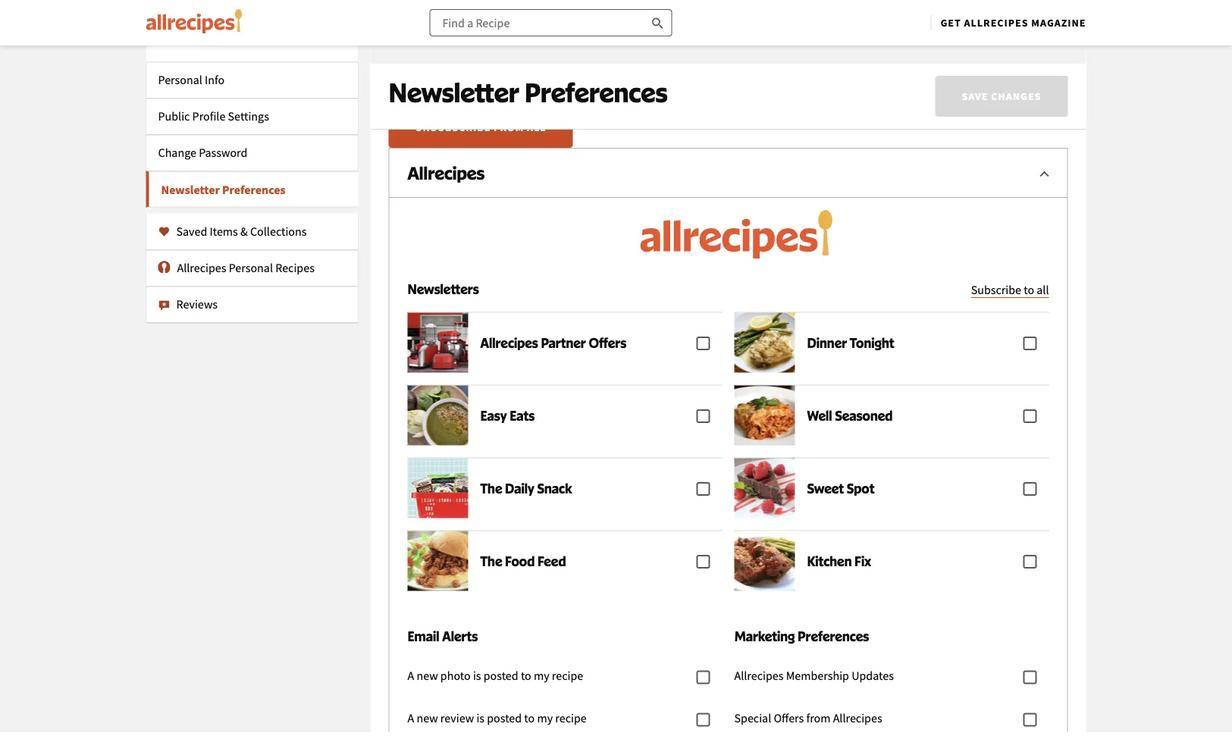 Task type: locate. For each thing, give the bounding box(es) containing it.
these
[[389, 11, 423, 28]]

the left daily
[[480, 480, 502, 496]]

a for a new photo is posted to my recipe
[[408, 668, 414, 684]]

get allrecipes magazine
[[941, 16, 1086, 30]]

2 new from the top
[[417, 711, 438, 726]]

newsletter preferences down the password
[[161, 182, 286, 198]]

can
[[867, 11, 888, 28], [451, 43, 467, 57]]

1 vertical spatial recipe
[[555, 711, 587, 726]]

all
[[527, 121, 546, 134]]

personal left info
[[158, 72, 202, 88]]

0 vertical spatial change
[[685, 11, 727, 28]]

can left do
[[867, 11, 888, 28]]

2 horizontal spatial email
[[758, 11, 790, 28]]

personal up reviews link
[[229, 260, 273, 276]]

you right only
[[432, 43, 449, 57]]

public profile settings link
[[146, 98, 358, 135]]

1 vertical spatial new
[[417, 711, 438, 726]]

0 vertical spatial can
[[867, 11, 888, 28]]

newsletter up unsubscribe
[[389, 76, 519, 109]]

offers left from
[[774, 711, 804, 726]]

the left food
[[480, 553, 502, 569]]

2 the from the top
[[480, 553, 502, 569]]

get
[[941, 16, 961, 30]]

preferences down change password link on the left top of page
[[222, 182, 286, 198]]

1 vertical spatial posted
[[487, 711, 522, 726]]

my down a new photo is posted to my recipe
[[537, 711, 553, 726]]

fix
[[855, 553, 871, 569]]

preferences up see
[[460, 11, 527, 28]]

tonight
[[850, 334, 894, 351]]

food
[[505, 553, 535, 569]]

allrecipes down marketing
[[734, 668, 784, 684]]

allrecipes personal recipes link
[[146, 250, 358, 286]]

if
[[575, 11, 583, 28]]

that
[[908, 11, 932, 28]]

a for a new review is posted to my recipe
[[408, 711, 414, 726]]

preferences
[[460, 11, 527, 28], [722, 43, 774, 57]]

your left the address, on the top of page
[[729, 11, 755, 28]]

a down the email
[[408, 668, 414, 684]]

rubyanndersson@
[[237, 6, 345, 22]]

posted
[[484, 668, 518, 684], [487, 711, 522, 726]]

a left review
[[408, 711, 414, 726]]

membership
[[786, 668, 849, 684]]

0 vertical spatial offers
[[589, 334, 626, 351]]

0 vertical spatial personal
[[158, 72, 202, 88]]

unsubscribe from all
[[415, 121, 546, 134]]

get allrecipes magazine link
[[941, 16, 1086, 30]]

magazine
[[1031, 16, 1086, 30]]

allrecipes down unsubscribe
[[408, 162, 485, 183]]

0 horizontal spatial newsletter preferences
[[161, 182, 286, 198]]

items
[[210, 224, 238, 239]]

seasoned
[[835, 407, 893, 423]]

1 vertical spatial newsletter preferences
[[161, 182, 286, 198]]

change right and
[[665, 43, 697, 57]]

personal info
[[158, 72, 225, 88]]

change
[[158, 145, 196, 160]]

chevron image
[[1035, 165, 1054, 183]]

you right the address, on the top of page
[[843, 11, 865, 28]]

allrecipes right from
[[833, 711, 882, 726]]

settings
[[228, 109, 269, 124]]

dinner
[[807, 334, 847, 351]]

is right photo
[[473, 668, 481, 684]]

my up a new review is posted to my recipe
[[534, 668, 549, 684]]

1 vertical spatial can
[[451, 43, 467, 57]]

public profile settings
[[158, 109, 269, 124]]

your down these email preferences are for . if you would like to change your email address, you can do that under "personal info"
[[699, 43, 720, 57]]

1 new from the top
[[417, 668, 438, 684]]

0 vertical spatial is
[[473, 668, 481, 684]]

email down "are"
[[508, 43, 533, 57]]

posted for photo
[[484, 668, 518, 684]]

newsletter preferences up all
[[389, 76, 668, 109]]

special
[[734, 711, 771, 726]]

to
[[671, 11, 682, 28], [1024, 282, 1034, 298], [521, 668, 531, 684], [524, 711, 535, 726]]

change
[[685, 11, 727, 28], [665, 43, 697, 57]]

new left photo
[[417, 668, 438, 684]]

0 vertical spatial a
[[408, 668, 414, 684]]

1 vertical spatial newsletter
[[161, 182, 220, 198]]

hi,
[[217, 6, 237, 22]]

0 vertical spatial the
[[480, 480, 502, 496]]

1 vertical spatial personal
[[229, 260, 273, 276]]

you right if
[[586, 11, 607, 28]]

1 vertical spatial preferences
[[222, 182, 286, 198]]

1 horizontal spatial preferences
[[722, 43, 774, 57]]

0 horizontal spatial newsletter
[[161, 182, 220, 198]]

allrecipes membership updates
[[734, 668, 894, 684]]

preferences up membership
[[798, 628, 869, 645]]

1 a from the top
[[408, 668, 414, 684]]

subscribe to all
[[971, 282, 1049, 298]]

allrecipes left partner
[[480, 334, 538, 351]]

from
[[494, 121, 524, 134]]

0 vertical spatial preferences
[[460, 11, 527, 28]]

1 vertical spatial the
[[480, 553, 502, 569]]

newsletter down change password
[[161, 182, 220, 198]]

well seasoned image
[[734, 385, 795, 446]]

1 vertical spatial a
[[408, 711, 414, 726]]

0 horizontal spatial personal
[[158, 72, 202, 88]]

1 horizontal spatial you
[[586, 11, 607, 28]]

review
[[440, 711, 474, 726]]

is for photo
[[473, 668, 481, 684]]

a new review is posted to my recipe
[[408, 711, 587, 726]]

well
[[807, 407, 832, 423]]

1 vertical spatial offers
[[774, 711, 804, 726]]

can left see
[[451, 43, 467, 57]]

is right review
[[476, 711, 485, 726]]

email
[[425, 11, 457, 28], [758, 11, 790, 28], [508, 43, 533, 57]]

posted down a new photo is posted to my recipe
[[487, 711, 522, 726]]

daily
[[505, 480, 534, 496]]

to up a new review is posted to my recipe
[[521, 668, 531, 684]]

1 horizontal spatial email
[[508, 43, 533, 57]]

email right these
[[425, 11, 457, 28]]

0 vertical spatial posted
[[484, 668, 518, 684]]

1 horizontal spatial newsletter
[[389, 76, 519, 109]]

0 vertical spatial preferences
[[525, 76, 668, 109]]

0 vertical spatial newsletter preferences
[[389, 76, 668, 109]]

allrecipes partner offers
[[480, 334, 626, 351]]

saved
[[176, 224, 207, 239]]

dinner tonight
[[807, 334, 894, 351]]

feed
[[538, 553, 566, 569]]

1 vertical spatial my
[[537, 711, 553, 726]]

sweet
[[807, 480, 844, 496]]

1 horizontal spatial preferences
[[525, 76, 668, 109]]

updates
[[852, 668, 894, 684]]

my for a new review is posted to my recipe
[[537, 711, 553, 726]]

preferences
[[525, 76, 668, 109], [222, 182, 286, 198], [798, 628, 869, 645]]

personal
[[158, 72, 202, 88], [229, 260, 273, 276]]

a
[[408, 668, 414, 684], [408, 711, 414, 726]]

well seasoned
[[807, 407, 893, 423]]

Search text field
[[430, 9, 672, 36]]

eats
[[510, 407, 535, 423]]

change right like at the right
[[685, 11, 727, 28]]

new left review
[[417, 711, 438, 726]]

the for the food feed
[[480, 553, 502, 569]]

1 horizontal spatial personal
[[229, 260, 273, 276]]

2 vertical spatial preferences
[[798, 628, 869, 645]]

is for review
[[476, 711, 485, 726]]

0 vertical spatial my
[[534, 668, 549, 684]]

reviews
[[176, 297, 218, 312]]

public
[[158, 109, 190, 124]]

preferences down the "only you can see your email newsletter subscriptions and change your preferences"
[[525, 76, 668, 109]]

unsubscribe
[[415, 121, 491, 134]]

0 vertical spatial recipe
[[552, 668, 583, 684]]

email left the address, on the top of page
[[758, 11, 790, 28]]

info
[[205, 72, 225, 88]]

recipe
[[552, 668, 583, 684], [555, 711, 587, 726]]

my
[[534, 668, 549, 684], [537, 711, 553, 726]]

allrecipes up reviews
[[177, 260, 226, 276]]

you
[[586, 11, 607, 28], [843, 11, 865, 28], [432, 43, 449, 57]]

newsletter preferences
[[389, 76, 668, 109], [161, 182, 286, 198]]

subscribe to all link
[[971, 280, 1049, 300]]

posted up a new review is posted to my recipe
[[484, 668, 518, 684]]

your
[[729, 11, 755, 28], [486, 43, 506, 57], [699, 43, 720, 57]]

recipes
[[275, 260, 315, 276]]

1 vertical spatial is
[[476, 711, 485, 726]]

1 the from the top
[[480, 480, 502, 496]]

offers right partner
[[589, 334, 626, 351]]

2 a from the top
[[408, 711, 414, 726]]

preferences down these email preferences are for . if you would like to change your email address, you can do that under "personal info"
[[722, 43, 774, 57]]

to down a new photo is posted to my recipe
[[524, 711, 535, 726]]

your right see
[[486, 43, 506, 57]]

subscribe
[[971, 282, 1021, 298]]

0 vertical spatial new
[[417, 668, 438, 684]]

new for review
[[417, 711, 438, 726]]

email alerts
[[408, 628, 478, 645]]

newsletter preferences link
[[146, 171, 358, 207]]

easy eats
[[480, 407, 535, 423]]



Task type: describe. For each thing, give the bounding box(es) containing it.
do
[[890, 11, 905, 28]]

see
[[469, 43, 484, 57]]

0 horizontal spatial can
[[451, 43, 467, 57]]

kitchen fix
[[807, 553, 871, 569]]

1 horizontal spatial newsletter preferences
[[389, 76, 668, 109]]

saved items & collections
[[176, 224, 307, 239]]

1 horizontal spatial can
[[867, 11, 888, 28]]

under
[[934, 11, 968, 28]]

alerts
[[442, 628, 478, 645]]

0 horizontal spatial email
[[425, 11, 457, 28]]

to right like at the right
[[671, 11, 682, 28]]

personal info link
[[146, 62, 358, 98]]

0 horizontal spatial offers
[[589, 334, 626, 351]]

allrecipes right get
[[964, 16, 1029, 30]]

marketing
[[734, 628, 795, 645]]

recipe for a new photo is posted to my recipe
[[552, 668, 583, 684]]

the daily snack
[[480, 480, 572, 496]]

would
[[609, 11, 645, 28]]

info"
[[1029, 11, 1057, 28]]

subscriptions
[[584, 43, 644, 57]]

allrecipes partner offers image
[[408, 312, 468, 373]]

"personal
[[971, 11, 1027, 28]]

partner
[[541, 334, 586, 351]]

a new photo is posted to my recipe
[[408, 668, 583, 684]]

like
[[648, 11, 668, 28]]

1 vertical spatial change
[[665, 43, 697, 57]]

from
[[806, 711, 831, 726]]

gmail.com
[[217, 24, 278, 40]]

new for photo
[[417, 668, 438, 684]]

for
[[550, 11, 566, 28]]

profile
[[192, 109, 225, 124]]

kitchen
[[807, 553, 852, 569]]

0 horizontal spatial preferences
[[222, 182, 286, 198]]

0 horizontal spatial you
[[432, 43, 449, 57]]

allrecipes for allrecipes membership updates
[[734, 668, 784, 684]]

sweet spot image
[[734, 458, 795, 519]]

spot
[[847, 480, 875, 496]]

are
[[529, 11, 548, 28]]

unsubscribe from all button
[[389, 107, 573, 148]]

2 horizontal spatial you
[[843, 11, 865, 28]]

special offers from allrecipes
[[734, 711, 882, 726]]

photo
[[440, 668, 471, 684]]

newsletter inside newsletter preferences link
[[161, 182, 220, 198]]

address,
[[792, 11, 841, 28]]

dinner tonight image
[[734, 312, 795, 373]]

.
[[569, 11, 573, 28]]

0 vertical spatial newsletter
[[389, 76, 519, 109]]

allrecipes for allrecipes partner offers
[[480, 334, 538, 351]]

0 horizontal spatial preferences
[[460, 11, 527, 28]]

only you can see your email newsletter subscriptions and change your preferences
[[410, 43, 774, 57]]

email
[[408, 628, 439, 645]]

allrecipes for allrecipes
[[408, 162, 485, 183]]

kitchen fix image
[[734, 531, 795, 591]]

and
[[646, 43, 663, 57]]

newsletter
[[535, 43, 582, 57]]

posted for review
[[487, 711, 522, 726]]

newsletters
[[408, 281, 479, 297]]

personal inside "link"
[[158, 72, 202, 88]]

rubyanndersson@ gmail.com
[[217, 6, 345, 40]]

all
[[1037, 282, 1049, 298]]

to left all
[[1024, 282, 1034, 298]]

saved items & collections link
[[146, 213, 358, 250]]

snack
[[537, 480, 572, 496]]

the for the daily snack
[[480, 480, 502, 496]]

2 horizontal spatial your
[[729, 11, 755, 28]]

my for a new photo is posted to my recipe
[[534, 668, 549, 684]]

the food feed
[[480, 553, 566, 569]]

1 horizontal spatial your
[[699, 43, 720, 57]]

easy
[[480, 407, 507, 423]]

0 horizontal spatial your
[[486, 43, 506, 57]]

allrecipes personal recipes
[[177, 260, 315, 276]]

only
[[410, 43, 430, 57]]

sweet spot
[[807, 480, 875, 496]]

1 horizontal spatial offers
[[774, 711, 804, 726]]

1 vertical spatial preferences
[[722, 43, 774, 57]]

recipe for a new review is posted to my recipe
[[555, 711, 587, 726]]

these email preferences are for . if you would like to change your email address, you can do that under "personal info"
[[389, 11, 1057, 28]]

reviews link
[[146, 286, 358, 323]]

the food feed image
[[408, 531, 468, 591]]

change password link
[[146, 135, 358, 171]]

&
[[240, 224, 248, 239]]

2 horizontal spatial preferences
[[798, 628, 869, 645]]

collections
[[250, 224, 307, 239]]

password
[[199, 145, 247, 160]]

allrecipes for allrecipes personal recipes
[[177, 260, 226, 276]]

change password
[[158, 145, 247, 160]]

easy eats image
[[408, 385, 468, 446]]

marketing preferences
[[734, 628, 869, 645]]

the daily snack image
[[408, 458, 468, 519]]



Task type: vqa. For each thing, say whether or not it's contained in the screenshot.
the bottom the Preferences
yes



